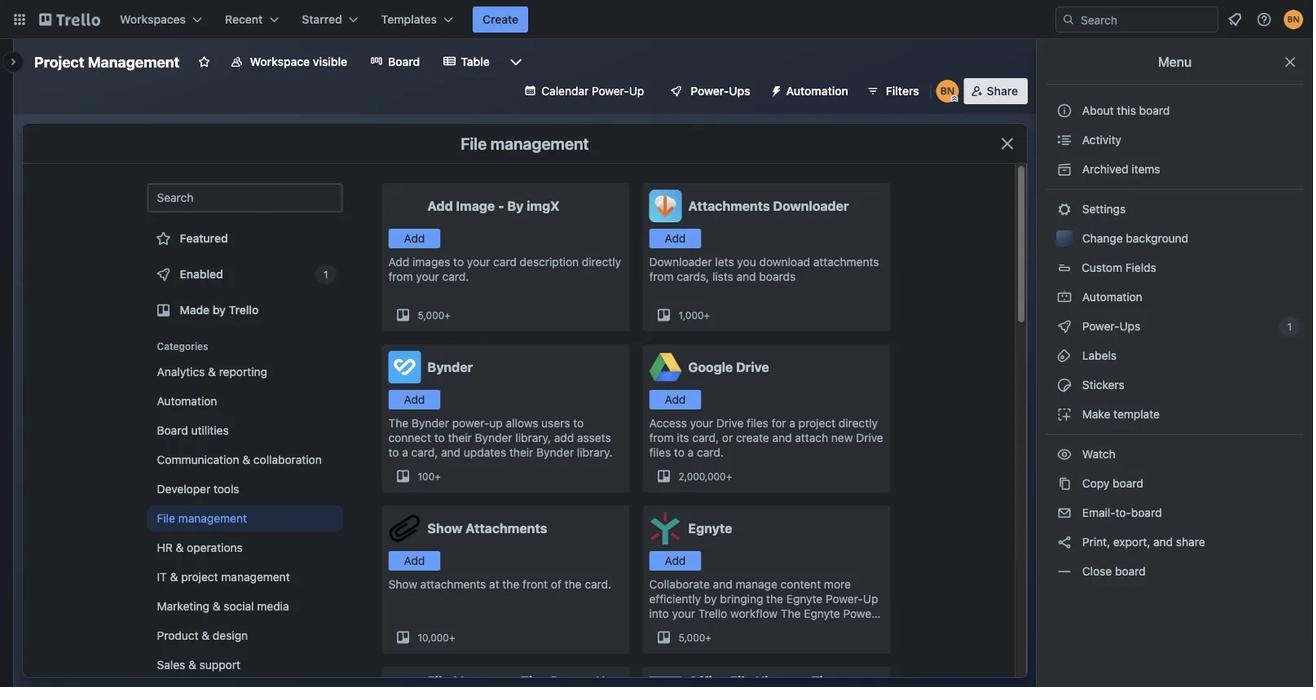 Task type: describe. For each thing, give the bounding box(es) containing it.
bynder down up
[[475, 432, 512, 445]]

media
[[257, 600, 289, 614]]

to right connect
[[434, 432, 445, 445]]

workspace visible button
[[220, 49, 357, 75]]

calendar
[[542, 84, 589, 98]]

to inside access your drive files for a project directly from its card, or create and attach new drive files to a card.
[[674, 446, 685, 460]]

analytics
[[157, 366, 205, 379]]

attach
[[795, 432, 828, 445]]

trello
[[229, 304, 259, 317]]

sales & support link
[[147, 653, 343, 679]]

your inside access your drive files for a project directly from its card, or create and attach new drive files to a card.
[[690, 417, 713, 430]]

add button for attachments downloader
[[649, 229, 701, 249]]

ben nelson (bennelson96) image
[[936, 80, 959, 103]]

share
[[987, 84, 1018, 98]]

email-to-board
[[1079, 507, 1162, 520]]

0 vertical spatial downloader
[[773, 198, 849, 214]]

+ for google drive
[[726, 471, 732, 483]]

image
[[456, 198, 495, 214]]

power- inside button
[[691, 84, 729, 98]]

1 vertical spatial automation link
[[147, 389, 343, 415]]

lists
[[712, 270, 733, 284]]

templates button
[[371, 7, 463, 33]]

add image - by imgx
[[428, 198, 560, 214]]

sm image for email-to-board
[[1056, 505, 1073, 522]]

this member is an admin of this board. image
[[951, 95, 958, 103]]

add for add image - by imgx
[[428, 198, 453, 214]]

custom
[[1082, 261, 1122, 275]]

make template
[[1079, 408, 1160, 421]]

+ for egnyte
[[705, 633, 712, 644]]

add for add button associated with egnyte
[[665, 555, 686, 568]]

2 horizontal spatial power-
[[1082, 320, 1120, 333]]

ups inside button
[[729, 84, 750, 98]]

description
[[520, 256, 579, 269]]

close board
[[1079, 565, 1146, 579]]

+ for add image - by imgx
[[444, 310, 451, 321]]

menu
[[1158, 54, 1192, 70]]

to up add
[[573, 417, 584, 430]]

5,000 for add image - by imgx
[[418, 310, 444, 321]]

1,000 +
[[679, 310, 710, 321]]

make
[[1082, 408, 1111, 421]]

settings link
[[1047, 196, 1303, 223]]

directly inside add images to your card description directly from your card.
[[582, 256, 621, 269]]

assets
[[577, 432, 611, 445]]

0 notifications image
[[1225, 10, 1245, 29]]

custom fields
[[1082, 261, 1157, 275]]

library.
[[577, 446, 613, 460]]

table
[[461, 55, 490, 68]]

show for show attachments at the front of the card.
[[388, 578, 417, 592]]

search image
[[1062, 13, 1075, 26]]

add button for show attachments
[[388, 552, 441, 571]]

create
[[736, 432, 769, 445]]

table link
[[433, 49, 500, 75]]

starred
[[302, 13, 342, 26]]

cards,
[[677, 270, 709, 284]]

copy board
[[1079, 477, 1143, 491]]

card, inside access your drive files for a project directly from its card, or create and attach new drive files to a card.
[[692, 432, 719, 445]]

copy board link
[[1047, 471, 1303, 497]]

board up print, export, and share in the bottom right of the page
[[1131, 507, 1162, 520]]

sm image for stickers
[[1056, 377, 1073, 394]]

settings
[[1079, 203, 1126, 216]]

sm image for activity
[[1056, 132, 1073, 148]]

& for operations
[[176, 542, 184, 555]]

about
[[1082, 104, 1114, 117]]

1 vertical spatial automation
[[1079, 291, 1143, 304]]

Board name text field
[[26, 49, 188, 75]]

recent
[[225, 13, 263, 26]]

+ for attachments downloader
[[704, 310, 710, 321]]

this
[[1117, 104, 1136, 117]]

show attachments at the front of the card.
[[388, 578, 611, 592]]

archived items
[[1079, 163, 1160, 176]]

boards
[[759, 270, 796, 284]]

1,000
[[679, 310, 704, 321]]

a inside the bynder power-up allows users to connect to their bynder library, add assets to a card, and updates their bynder library.
[[402, 446, 408, 460]]

archived
[[1082, 163, 1129, 176]]

power-
[[452, 417, 489, 430]]

print, export, and share link
[[1047, 530, 1303, 556]]

directly inside access your drive files for a project directly from its card, or create and attach new drive files to a card.
[[839, 417, 878, 430]]

1 horizontal spatial their
[[509, 446, 533, 460]]

card
[[493, 256, 517, 269]]

allows
[[506, 417, 538, 430]]

workspaces
[[120, 13, 186, 26]]

sm image for archived items
[[1056, 161, 1073, 178]]

ben nelson (bennelson96) image
[[1284, 10, 1303, 29]]

it & project management link
[[147, 565, 343, 591]]

print,
[[1082, 536, 1110, 549]]

email-to-board link
[[1047, 501, 1303, 527]]

product & design
[[157, 630, 248, 643]]

communication & collaboration
[[157, 454, 322, 467]]

lets
[[715, 256, 734, 269]]

2 vertical spatial drive
[[856, 432, 883, 445]]

add for add images to your card description directly from your card.
[[388, 256, 409, 269]]

0 vertical spatial management
[[491, 134, 589, 153]]

Search text field
[[147, 183, 343, 213]]

2 vertical spatial management
[[221, 571, 290, 584]]

& for reporting
[[208, 366, 216, 379]]

library,
[[516, 432, 551, 445]]

sm image for automation
[[1056, 289, 1073, 306]]

1 the from the left
[[502, 578, 520, 592]]

0 horizontal spatial attachments
[[420, 578, 486, 592]]

sales & support
[[157, 659, 240, 673]]

10,000
[[418, 633, 449, 644]]

sm image for close board
[[1056, 564, 1073, 580]]

front
[[523, 578, 548, 592]]

1 horizontal spatial power-ups
[[1079, 320, 1144, 333]]

add button for egnyte
[[649, 552, 701, 571]]

and inside downloader lets you download attachments from cards, lists and boards
[[737, 270, 756, 284]]

of
[[551, 578, 562, 592]]

featured link
[[147, 223, 343, 255]]

its
[[677, 432, 689, 445]]

power-ups button
[[658, 78, 760, 104]]

1 horizontal spatial files
[[747, 417, 769, 430]]

0 horizontal spatial attachments
[[466, 521, 547, 537]]

marketing & social media link
[[147, 594, 343, 620]]

new
[[831, 432, 853, 445]]

email-
[[1082, 507, 1116, 520]]

2,000,000
[[679, 471, 726, 483]]

project inside access your drive files for a project directly from its card, or create and attach new drive files to a card.
[[799, 417, 836, 430]]

sm image for power-ups
[[1056, 319, 1073, 335]]

imgx
[[527, 198, 560, 214]]

utilities
[[191, 424, 229, 438]]

marketing
[[157, 600, 209, 614]]

filters button
[[861, 78, 924, 104]]

hr
[[157, 542, 173, 555]]

sm image inside automation button
[[763, 78, 786, 101]]

board for board utilities
[[157, 424, 188, 438]]

starred button
[[292, 7, 368, 33]]

close
[[1082, 565, 1112, 579]]

board up to-
[[1113, 477, 1143, 491]]

1 horizontal spatial file
[[461, 134, 487, 153]]

sm image for print, export, and share
[[1056, 535, 1073, 551]]

the bynder power-up allows users to connect to their bynder library, add assets to a card, and updates their bynder library.
[[388, 417, 613, 460]]

add for add button for add image - by imgx
[[404, 232, 425, 245]]

& for support
[[188, 659, 196, 673]]

0 vertical spatial file management
[[461, 134, 589, 153]]

1 for power-ups
[[1287, 321, 1292, 333]]

+ for bynder
[[435, 471, 441, 483]]

1 vertical spatial drive
[[716, 417, 744, 430]]

0 horizontal spatial your
[[416, 270, 439, 284]]

bynder up power-
[[428, 360, 473, 375]]

0 vertical spatial automation link
[[1047, 284, 1303, 311]]

0 vertical spatial drive
[[736, 360, 769, 375]]

made by trello
[[180, 304, 259, 317]]

at
[[489, 578, 499, 592]]

power-ups inside power-ups button
[[691, 84, 750, 98]]

board down the 'export,'
[[1115, 565, 1146, 579]]

from inside downloader lets you download attachments from cards, lists and boards
[[649, 270, 674, 284]]

sm image for copy board
[[1056, 476, 1073, 492]]



Task type: vqa. For each thing, say whether or not it's contained in the screenshot.
the more
no



Task type: locate. For each thing, give the bounding box(es) containing it.
1 horizontal spatial power-
[[691, 84, 729, 98]]

to right images
[[453, 256, 464, 269]]

the right of
[[565, 578, 582, 592]]

0 horizontal spatial card,
[[411, 446, 438, 460]]

add for add button associated with bynder
[[404, 393, 425, 407]]

project up attach
[[799, 417, 836, 430]]

export,
[[1113, 536, 1150, 549]]

download
[[759, 256, 810, 269]]

card. inside access your drive files for a project directly from its card, or create and attach new drive files to a card.
[[697, 446, 724, 460]]

add
[[428, 198, 453, 214], [404, 232, 425, 245], [665, 232, 686, 245], [388, 256, 409, 269], [404, 393, 425, 407], [665, 393, 686, 407], [404, 555, 425, 568], [665, 555, 686, 568]]

sm image right power-ups button
[[763, 78, 786, 101]]

card. down images
[[442, 270, 469, 284]]

downloader up download at the top right of page
[[773, 198, 849, 214]]

7 sm image from the top
[[1056, 377, 1073, 394]]

-
[[498, 198, 504, 214]]

0 vertical spatial board
[[388, 55, 420, 68]]

made by trello link
[[147, 294, 343, 327]]

0 horizontal spatial automation
[[157, 395, 217, 408]]

analytics & reporting
[[157, 366, 267, 379]]

sm image left copy
[[1056, 476, 1073, 492]]

5,000 + for add image - by imgx
[[418, 310, 451, 321]]

card, left or on the right bottom of the page
[[692, 432, 719, 445]]

& right it
[[170, 571, 178, 584]]

downloader
[[773, 198, 849, 214], [649, 256, 712, 269]]

to inside add images to your card description directly from your card.
[[453, 256, 464, 269]]

0 vertical spatial show
[[428, 521, 462, 537]]

1 vertical spatial attachments
[[466, 521, 547, 537]]

0 vertical spatial file
[[461, 134, 487, 153]]

management down "calendar"
[[491, 134, 589, 153]]

file management up hr & operations
[[157, 512, 247, 526]]

1 vertical spatial show
[[388, 578, 417, 592]]

sm image left make
[[1056, 407, 1073, 423]]

0 vertical spatial attachments
[[813, 256, 879, 269]]

to
[[453, 256, 464, 269], [573, 417, 584, 430], [434, 432, 445, 445], [388, 446, 399, 460], [674, 446, 685, 460]]

0 vertical spatial 5,000
[[418, 310, 444, 321]]

attachments right download at the top right of page
[[813, 256, 879, 269]]

downloader inside downloader lets you download attachments from cards, lists and boards
[[649, 256, 712, 269]]

add button for add image - by imgx
[[388, 229, 441, 249]]

0 vertical spatial power-ups
[[691, 84, 750, 98]]

0 vertical spatial files
[[747, 417, 769, 430]]

0 horizontal spatial show
[[388, 578, 417, 592]]

your
[[467, 256, 490, 269], [416, 270, 439, 284], [690, 417, 713, 430]]

add for add button for google drive
[[665, 393, 686, 407]]

file management
[[461, 134, 589, 153], [157, 512, 247, 526]]

5,000
[[418, 310, 444, 321], [679, 633, 705, 644]]

1 vertical spatial their
[[509, 446, 533, 460]]

change background link
[[1047, 226, 1303, 252]]

Search field
[[1075, 7, 1218, 32]]

0 horizontal spatial 5,000 +
[[418, 310, 451, 321]]

1 vertical spatial files
[[649, 446, 671, 460]]

sm image inside settings link
[[1056, 201, 1073, 218]]

sm image left watch
[[1056, 447, 1073, 463]]

ups up labels link
[[1120, 320, 1141, 333]]

show attachments
[[428, 521, 547, 537]]

users
[[541, 417, 570, 430]]

attachments
[[813, 256, 879, 269], [420, 578, 486, 592]]

& down board utilities link
[[242, 454, 250, 467]]

attachments up lets
[[688, 198, 770, 214]]

1 vertical spatial your
[[416, 270, 439, 284]]

add button up the
[[388, 390, 441, 410]]

card. inside add images to your card description directly from your card.
[[442, 270, 469, 284]]

operations
[[187, 542, 243, 555]]

2 sm image from the top
[[1056, 161, 1073, 178]]

automation left filters "button" on the top of the page
[[786, 84, 848, 98]]

file management up by
[[461, 134, 589, 153]]

management up operations
[[178, 512, 247, 526]]

from inside add images to your card description directly from your card.
[[388, 270, 413, 284]]

card, down connect
[[411, 446, 438, 460]]

0 vertical spatial your
[[467, 256, 490, 269]]

design
[[213, 630, 248, 643]]

add for add button associated with show attachments
[[404, 555, 425, 568]]

hr & operations
[[157, 542, 243, 555]]

power- right up
[[691, 84, 729, 98]]

from
[[388, 270, 413, 284], [649, 270, 674, 284], [649, 432, 674, 445]]

bynder up connect
[[412, 417, 449, 430]]

0 horizontal spatial automation link
[[147, 389, 343, 415]]

the right the at
[[502, 578, 520, 592]]

1 for enabled
[[324, 269, 328, 280]]

0 horizontal spatial 5,000
[[418, 310, 444, 321]]

attachments inside downloader lets you download attachments from cards, lists and boards
[[813, 256, 879, 269]]

about this board button
[[1047, 98, 1303, 124]]

close board link
[[1047, 559, 1303, 585]]

developer tools link
[[147, 477, 343, 503]]

0 vertical spatial ups
[[729, 84, 750, 98]]

sm image inside print, export, and share link
[[1056, 535, 1073, 551]]

analytics & reporting link
[[147, 359, 343, 386]]

and inside the bynder power-up allows users to connect to their bynder library, add assets to a card, and updates their bynder library.
[[441, 446, 461, 460]]

0 vertical spatial card.
[[442, 270, 469, 284]]

from inside access your drive files for a project directly from its card, or create and attach new drive files to a card.
[[649, 432, 674, 445]]

1 vertical spatial management
[[178, 512, 247, 526]]

0 horizontal spatial 1
[[324, 269, 328, 280]]

0 vertical spatial their
[[448, 432, 472, 445]]

& for design
[[202, 630, 210, 643]]

0 horizontal spatial file management
[[157, 512, 247, 526]]

& right hr
[[176, 542, 184, 555]]

sm image for make template
[[1056, 407, 1073, 423]]

add button up 10,000 at the left bottom of the page
[[388, 552, 441, 571]]

directly right description
[[582, 256, 621, 269]]

5,000 + for egnyte
[[679, 633, 712, 644]]

1 horizontal spatial your
[[467, 256, 490, 269]]

1 horizontal spatial downloader
[[773, 198, 849, 214]]

sm image inside activity link
[[1056, 132, 1073, 148]]

2 the from the left
[[565, 578, 582, 592]]

and down for
[[772, 432, 792, 445]]

1 horizontal spatial the
[[565, 578, 582, 592]]

& left design
[[202, 630, 210, 643]]

power- right "calendar"
[[592, 84, 629, 98]]

project
[[799, 417, 836, 430], [181, 571, 218, 584]]

activity link
[[1047, 127, 1303, 153]]

sm image for settings
[[1056, 201, 1073, 218]]

your right access
[[690, 417, 713, 430]]

up
[[629, 84, 644, 98]]

directly up new
[[839, 417, 878, 430]]

downloader up cards,
[[649, 256, 712, 269]]

board inside button
[[1139, 104, 1170, 117]]

1 vertical spatial ups
[[1120, 320, 1141, 333]]

0 horizontal spatial power-
[[592, 84, 629, 98]]

by
[[507, 198, 524, 214]]

0 horizontal spatial ups
[[729, 84, 750, 98]]

enabled
[[180, 268, 223, 281]]

recent button
[[215, 7, 289, 33]]

sm image inside close board link
[[1056, 564, 1073, 580]]

sm image
[[1056, 132, 1073, 148], [1056, 161, 1073, 178], [1056, 201, 1073, 218], [1056, 289, 1073, 306], [1056, 319, 1073, 335], [1056, 348, 1073, 364], [1056, 377, 1073, 394], [1056, 505, 1073, 522], [1056, 564, 1073, 580]]

open information menu image
[[1256, 11, 1272, 28]]

board utilities
[[157, 424, 229, 438]]

2 horizontal spatial automation
[[1079, 291, 1143, 304]]

sm image inside stickers link
[[1056, 377, 1073, 394]]

& for collaboration
[[242, 454, 250, 467]]

1 horizontal spatial automation
[[786, 84, 848, 98]]

1 horizontal spatial automation link
[[1047, 284, 1303, 311]]

0 horizontal spatial their
[[448, 432, 472, 445]]

their down library,
[[509, 446, 533, 460]]

automation down custom fields
[[1079, 291, 1143, 304]]

sm image inside archived items link
[[1056, 161, 1073, 178]]

1 vertical spatial file management
[[157, 512, 247, 526]]

attachments downloader
[[688, 198, 849, 214]]

0 horizontal spatial downloader
[[649, 256, 712, 269]]

1 vertical spatial file
[[157, 512, 175, 526]]

sm image inside labels link
[[1056, 348, 1073, 364]]

sm image left print,
[[1056, 535, 1073, 551]]

1 vertical spatial downloader
[[649, 256, 712, 269]]

sm image inside email-to-board link
[[1056, 505, 1073, 522]]

8 sm image from the top
[[1056, 505, 1073, 522]]

a down connect
[[402, 446, 408, 460]]

& right sales
[[188, 659, 196, 673]]

0 horizontal spatial file
[[157, 512, 175, 526]]

back to home image
[[39, 7, 100, 33]]

attachments up show attachments at the front of the card. at the bottom of the page
[[466, 521, 547, 537]]

1 vertical spatial card.
[[697, 446, 724, 460]]

up
[[489, 417, 503, 430]]

1 horizontal spatial 5,000 +
[[679, 633, 712, 644]]

2,000,000 +
[[679, 471, 732, 483]]

9 sm image from the top
[[1056, 564, 1073, 580]]

and down "you"
[[737, 270, 756, 284]]

drive right new
[[856, 432, 883, 445]]

0 horizontal spatial board
[[157, 424, 188, 438]]

0 horizontal spatial power-ups
[[691, 84, 750, 98]]

6 sm image from the top
[[1056, 348, 1073, 364]]

1 vertical spatial attachments
[[420, 578, 486, 592]]

+
[[444, 310, 451, 321], [704, 310, 710, 321], [435, 471, 441, 483], [726, 471, 732, 483], [449, 633, 455, 644], [705, 633, 712, 644]]

their down power-
[[448, 432, 472, 445]]

activity
[[1079, 133, 1122, 147]]

management
[[88, 53, 180, 71]]

bynder down add
[[536, 446, 574, 460]]

2 vertical spatial automation
[[157, 395, 217, 408]]

add button down egnyte
[[649, 552, 701, 571]]

+ for show attachments
[[449, 633, 455, 644]]

100
[[418, 471, 435, 483]]

card, inside the bynder power-up allows users to connect to their bynder library, add assets to a card, and updates their bynder library.
[[411, 446, 438, 460]]

board for board
[[388, 55, 420, 68]]

automation button
[[763, 78, 858, 104]]

featured
[[180, 232, 228, 245]]

calendar power-up link
[[514, 78, 654, 104]]

print, export, and share
[[1079, 536, 1205, 549]]

social
[[224, 600, 254, 614]]

1 horizontal spatial 5,000
[[679, 633, 705, 644]]

files down access
[[649, 446, 671, 460]]

1 sm image from the top
[[1056, 132, 1073, 148]]

add button up images
[[388, 229, 441, 249]]

sm image
[[763, 78, 786, 101], [1056, 407, 1073, 423], [1056, 447, 1073, 463], [1056, 476, 1073, 492], [1056, 535, 1073, 551]]

show for show attachments
[[428, 521, 462, 537]]

0 vertical spatial attachments
[[688, 198, 770, 214]]

0 horizontal spatial card.
[[442, 270, 469, 284]]

10,000 +
[[418, 633, 455, 644]]

& for social
[[213, 600, 221, 614]]

power- up labels
[[1082, 320, 1120, 333]]

files up create
[[747, 417, 769, 430]]

attachments
[[688, 198, 770, 214], [466, 521, 547, 537]]

automation up board utilities at the left bottom of page
[[157, 395, 217, 408]]

1 vertical spatial 5,000 +
[[679, 633, 712, 644]]

google drive
[[688, 360, 769, 375]]

add button for google drive
[[649, 390, 701, 410]]

share button
[[964, 78, 1028, 104]]

images
[[413, 256, 450, 269]]

1 horizontal spatial show
[[428, 521, 462, 537]]

3 sm image from the top
[[1056, 201, 1073, 218]]

items
[[1132, 163, 1160, 176]]

sm image for watch
[[1056, 447, 1073, 463]]

0 horizontal spatial files
[[649, 446, 671, 460]]

calendar power-up
[[542, 84, 644, 98]]

management down hr & operations link at the left bottom of the page
[[221, 571, 290, 584]]

2 vertical spatial your
[[690, 417, 713, 430]]

updates
[[464, 446, 506, 460]]

or
[[722, 432, 733, 445]]

add for attachments downloader's add button
[[665, 232, 686, 245]]

developer
[[157, 483, 210, 496]]

1 vertical spatial 5,000
[[679, 633, 705, 644]]

1 horizontal spatial a
[[688, 446, 694, 460]]

card.
[[442, 270, 469, 284], [697, 446, 724, 460], [585, 578, 611, 592]]

board link
[[360, 49, 430, 75]]

& right analytics
[[208, 366, 216, 379]]

a right for
[[789, 417, 796, 430]]

from left cards,
[[649, 270, 674, 284]]

directly
[[582, 256, 621, 269], [839, 417, 878, 430]]

1 vertical spatial directly
[[839, 417, 878, 430]]

1 vertical spatial 1
[[1287, 321, 1292, 333]]

customize views image
[[508, 54, 524, 70]]

stickers
[[1079, 379, 1125, 392]]

primary element
[[0, 0, 1313, 39]]

1 horizontal spatial ups
[[1120, 320, 1141, 333]]

4 sm image from the top
[[1056, 289, 1073, 306]]

5,000 for egnyte
[[679, 633, 705, 644]]

board down 'templates'
[[388, 55, 420, 68]]

2 vertical spatial card.
[[585, 578, 611, 592]]

0 vertical spatial project
[[799, 417, 836, 430]]

0 horizontal spatial directly
[[582, 256, 621, 269]]

& left social
[[213, 600, 221, 614]]

5 sm image from the top
[[1056, 319, 1073, 335]]

add button up cards,
[[649, 229, 701, 249]]

board left utilities
[[157, 424, 188, 438]]

add inside add images to your card description directly from your card.
[[388, 256, 409, 269]]

1 horizontal spatial file management
[[461, 134, 589, 153]]

from down access
[[649, 432, 674, 445]]

2 horizontal spatial your
[[690, 417, 713, 430]]

drive right the google
[[736, 360, 769, 375]]

about this board
[[1082, 104, 1170, 117]]

your left card on the left top of page
[[467, 256, 490, 269]]

add button up access
[[649, 390, 701, 410]]

to down connect
[[388, 446, 399, 460]]

connect
[[388, 432, 431, 445]]

workspaces button
[[110, 7, 212, 33]]

1 horizontal spatial attachments
[[688, 198, 770, 214]]

board
[[1139, 104, 1170, 117], [1113, 477, 1143, 491], [1131, 507, 1162, 520], [1115, 565, 1146, 579]]

star or unstar board image
[[198, 55, 211, 68]]

hr & operations link
[[147, 536, 343, 562]]

sm image inside copy board link
[[1056, 476, 1073, 492]]

communication
[[157, 454, 239, 467]]

workspace
[[250, 55, 310, 68]]

by
[[213, 304, 226, 317]]

file up hr
[[157, 512, 175, 526]]

sm image inside watch link
[[1056, 447, 1073, 463]]

your down images
[[416, 270, 439, 284]]

from down images
[[388, 270, 413, 284]]

2 horizontal spatial a
[[789, 417, 796, 430]]

1 horizontal spatial attachments
[[813, 256, 879, 269]]

make template link
[[1047, 402, 1303, 428]]

drive up or on the right bottom of the page
[[716, 417, 744, 430]]

0 vertical spatial directly
[[582, 256, 621, 269]]

1 horizontal spatial directly
[[839, 417, 878, 430]]

a down the its
[[688, 446, 694, 460]]

tools
[[214, 483, 239, 496]]

it
[[157, 571, 167, 584]]

watch link
[[1047, 442, 1303, 468]]

files
[[747, 417, 769, 430], [649, 446, 671, 460]]

change
[[1082, 232, 1123, 245]]

card. down or on the right bottom of the page
[[697, 446, 724, 460]]

sm image for labels
[[1056, 348, 1073, 364]]

and left the updates
[[441, 446, 461, 460]]

sm image inside automation link
[[1056, 289, 1073, 306]]

and inside access your drive files for a project directly from its card, or create and attach new drive files to a card.
[[772, 432, 792, 445]]

and left share
[[1154, 536, 1173, 549]]

0 horizontal spatial the
[[502, 578, 520, 592]]

automation link down custom fields button
[[1047, 284, 1303, 311]]

0 vertical spatial card,
[[692, 432, 719, 445]]

1 vertical spatial power-ups
[[1079, 320, 1144, 333]]

automation inside button
[[786, 84, 848, 98]]

1 vertical spatial project
[[181, 571, 218, 584]]

project
[[34, 53, 84, 71]]

0 vertical spatial 1
[[324, 269, 328, 280]]

project management
[[34, 53, 180, 71]]

1 vertical spatial card,
[[411, 446, 438, 460]]

& for project
[[170, 571, 178, 584]]

0 vertical spatial automation
[[786, 84, 848, 98]]

1 horizontal spatial card.
[[585, 578, 611, 592]]

1 horizontal spatial card,
[[692, 432, 719, 445]]

1 horizontal spatial board
[[388, 55, 420, 68]]

fields
[[1126, 261, 1157, 275]]

sm image inside 'make template' link
[[1056, 407, 1073, 423]]

attachments left the at
[[420, 578, 486, 592]]

1 horizontal spatial 1
[[1287, 321, 1292, 333]]

template
[[1114, 408, 1160, 421]]

create
[[483, 13, 519, 26]]

2 horizontal spatial card.
[[697, 446, 724, 460]]

0 horizontal spatial a
[[402, 446, 408, 460]]

add button for bynder
[[388, 390, 441, 410]]

0 horizontal spatial project
[[181, 571, 218, 584]]

product
[[157, 630, 199, 643]]

google
[[688, 360, 733, 375]]

1 horizontal spatial project
[[799, 417, 836, 430]]

it & project management
[[157, 571, 290, 584]]

board utilities link
[[147, 418, 343, 444]]

visible
[[313, 55, 347, 68]]

ups left automation button
[[729, 84, 750, 98]]

to down the its
[[674, 446, 685, 460]]

automation link down analytics & reporting link
[[147, 389, 343, 415]]

card. right of
[[585, 578, 611, 592]]

file up image
[[461, 134, 487, 153]]

board right this
[[1139, 104, 1170, 117]]

project down hr & operations
[[181, 571, 218, 584]]



